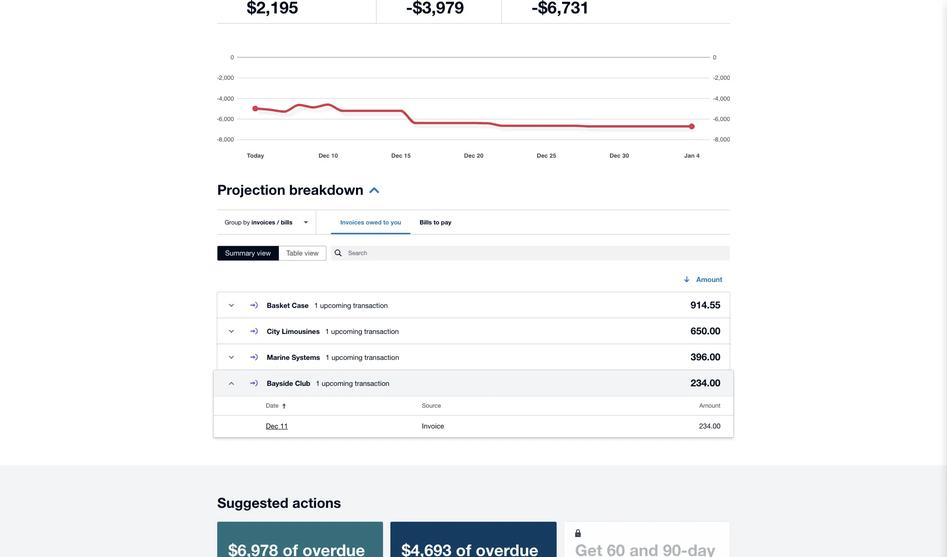 Task type: describe. For each thing, give the bounding box(es) containing it.
you
[[391, 219, 401, 226]]

date
[[266, 403, 279, 410]]

Search for a document search field
[[349, 246, 730, 262]]

invoices
[[252, 219, 275, 226]]

suggested actions
[[217, 495, 341, 512]]

toggle image for 650.00
[[222, 322, 241, 341]]

source
[[422, 403, 441, 410]]

pay
[[441, 219, 452, 226]]

city
[[267, 327, 280, 336]]

city limousines
[[267, 327, 320, 336]]

bills
[[281, 219, 293, 226]]

toggle image for 234.00
[[222, 374, 241, 393]]

1 upcoming transaction for 234.00
[[316, 380, 390, 388]]

table view
[[286, 249, 319, 257]]

suggested
[[217, 495, 289, 512]]

914.55
[[691, 300, 721, 311]]

upcoming for 234.00
[[322, 380, 353, 388]]

1 upcoming transaction for 650.00
[[326, 328, 399, 336]]

1 upcoming transaction for 396.00
[[326, 354, 399, 362]]

transaction for 234.00
[[355, 380, 390, 388]]

1 upcoming transaction for 914.55
[[315, 302, 388, 310]]

transaction for 396.00
[[365, 354, 399, 362]]

to inside button
[[434, 219, 440, 226]]

amount button
[[676, 270, 730, 289]]

amount button
[[625, 397, 734, 416]]

marine
[[267, 353, 290, 362]]

transaction for 650.00
[[364, 328, 399, 336]]

dec
[[266, 423, 279, 431]]

1 for 914.55
[[315, 302, 318, 310]]

dec 11
[[266, 423, 288, 431]]

basket case
[[267, 301, 309, 310]]

bills
[[420, 219, 432, 226]]

1 for 396.00
[[326, 354, 330, 362]]

projection breakdown view option group
[[217, 246, 327, 261]]

by
[[243, 219, 250, 226]]

source button
[[417, 397, 625, 416]]

amount inside amount popup button
[[697, 276, 723, 284]]

projection
[[217, 182, 286, 198]]

invoices owed to you
[[340, 219, 401, 226]]

club
[[295, 379, 311, 388]]

to inside button
[[384, 219, 389, 226]]

invoices
[[340, 219, 364, 226]]

group
[[225, 219, 242, 226]]



Task type: locate. For each thing, give the bounding box(es) containing it.
0 horizontal spatial view
[[257, 249, 271, 257]]

toggle image
[[222, 322, 241, 341], [222, 348, 241, 367], [222, 374, 241, 393]]

upcoming for 396.00
[[332, 354, 363, 362]]

1 for 234.00
[[316, 380, 320, 388]]

3 toggle image from the top
[[222, 374, 241, 393]]

systems
[[292, 353, 320, 362]]

upcoming up date button
[[322, 380, 353, 388]]

234.00 down 396.00
[[691, 378, 721, 389]]

amount
[[697, 276, 723, 284], [700, 403, 721, 410]]

1 vertical spatial amount
[[700, 403, 721, 410]]

2 vertical spatial toggle image
[[222, 374, 241, 393]]

summary view
[[225, 249, 271, 257]]

upcoming right "systems"
[[332, 354, 363, 362]]

to
[[384, 219, 389, 226], [434, 219, 440, 226]]

projection breakdown
[[217, 182, 364, 198]]

toggle image
[[222, 296, 241, 315]]

upcoming
[[320, 302, 351, 310], [331, 328, 363, 336], [332, 354, 363, 362], [322, 380, 353, 388]]

11
[[280, 423, 288, 431]]

0 vertical spatial 234.00
[[691, 378, 721, 389]]

bayside club
[[267, 379, 311, 388]]

dec 11 link
[[266, 421, 288, 433]]

1 vertical spatial toggle image
[[222, 348, 241, 367]]

1 horizontal spatial view
[[305, 249, 319, 257]]

view for summary view
[[257, 249, 271, 257]]

actions
[[293, 495, 341, 512]]

projection breakdown button
[[217, 182, 380, 204]]

limousines
[[282, 327, 320, 336]]

1 upcoming transaction
[[315, 302, 388, 310], [326, 328, 399, 336], [326, 354, 399, 362], [316, 380, 390, 388]]

2 toggle image from the top
[[222, 348, 241, 367]]

1 view from the left
[[257, 249, 271, 257]]

table
[[286, 249, 303, 257]]

0 vertical spatial toggle image
[[222, 322, 241, 341]]

234.00 inside list of upcoming transactions for this contact or account within the selected timeframe element
[[700, 423, 721, 431]]

summary
[[225, 249, 255, 257]]

bills to pay
[[420, 219, 452, 226]]

396.00
[[691, 352, 721, 363]]

1 right the case
[[315, 302, 318, 310]]

1 right club
[[316, 380, 320, 388]]

transaction for 914.55
[[353, 302, 388, 310]]

0 vertical spatial amount
[[697, 276, 723, 284]]

basket
[[267, 301, 290, 310]]

owed
[[366, 219, 382, 226]]

view
[[257, 249, 271, 257], [305, 249, 319, 257]]

amount inside amount button
[[700, 403, 721, 410]]

invoices owed to you button
[[331, 210, 411, 235]]

1 toggle image from the top
[[222, 322, 241, 341]]

invoice
[[422, 423, 444, 431]]

2 to from the left
[[434, 219, 440, 226]]

234.00
[[691, 378, 721, 389], [700, 423, 721, 431]]

to left pay
[[434, 219, 440, 226]]

to left you
[[384, 219, 389, 226]]

bayside
[[267, 379, 293, 388]]

upcoming for 650.00
[[331, 328, 363, 336]]

view right summary
[[257, 249, 271, 257]]

breakdown
[[289, 182, 364, 198]]

upcoming right limousines
[[331, 328, 363, 336]]

view right table
[[305, 249, 319, 257]]

marine systems
[[267, 353, 320, 362]]

group by invoices / bills
[[225, 219, 293, 226]]

1 to from the left
[[384, 219, 389, 226]]

upcoming right the case
[[320, 302, 351, 310]]

toggle image for 396.00
[[222, 348, 241, 367]]

date button
[[261, 397, 417, 416]]

1 horizontal spatial to
[[434, 219, 440, 226]]

bills to pay button
[[411, 210, 461, 235]]

case
[[292, 301, 309, 310]]

650.00
[[691, 326, 721, 337]]

1
[[315, 302, 318, 310], [326, 328, 329, 336], [326, 354, 330, 362], [316, 380, 320, 388]]

/
[[277, 219, 279, 226]]

list of upcoming transactions for this contact or account within the selected timeframe element
[[214, 397, 734, 438]]

1 right limousines
[[326, 328, 329, 336]]

transaction
[[353, 302, 388, 310], [364, 328, 399, 336], [365, 354, 399, 362], [355, 380, 390, 388]]

2 view from the left
[[305, 249, 319, 257]]

1 right "systems"
[[326, 354, 330, 362]]

234.00 down amount button
[[700, 423, 721, 431]]

1 vertical spatial 234.00
[[700, 423, 721, 431]]

0 horizontal spatial to
[[384, 219, 389, 226]]

1 for 650.00
[[326, 328, 329, 336]]

view for table view
[[305, 249, 319, 257]]

upcoming for 914.55
[[320, 302, 351, 310]]



Task type: vqa. For each thing, say whether or not it's contained in the screenshot.
Toggle icon corresponding to 234.00
yes



